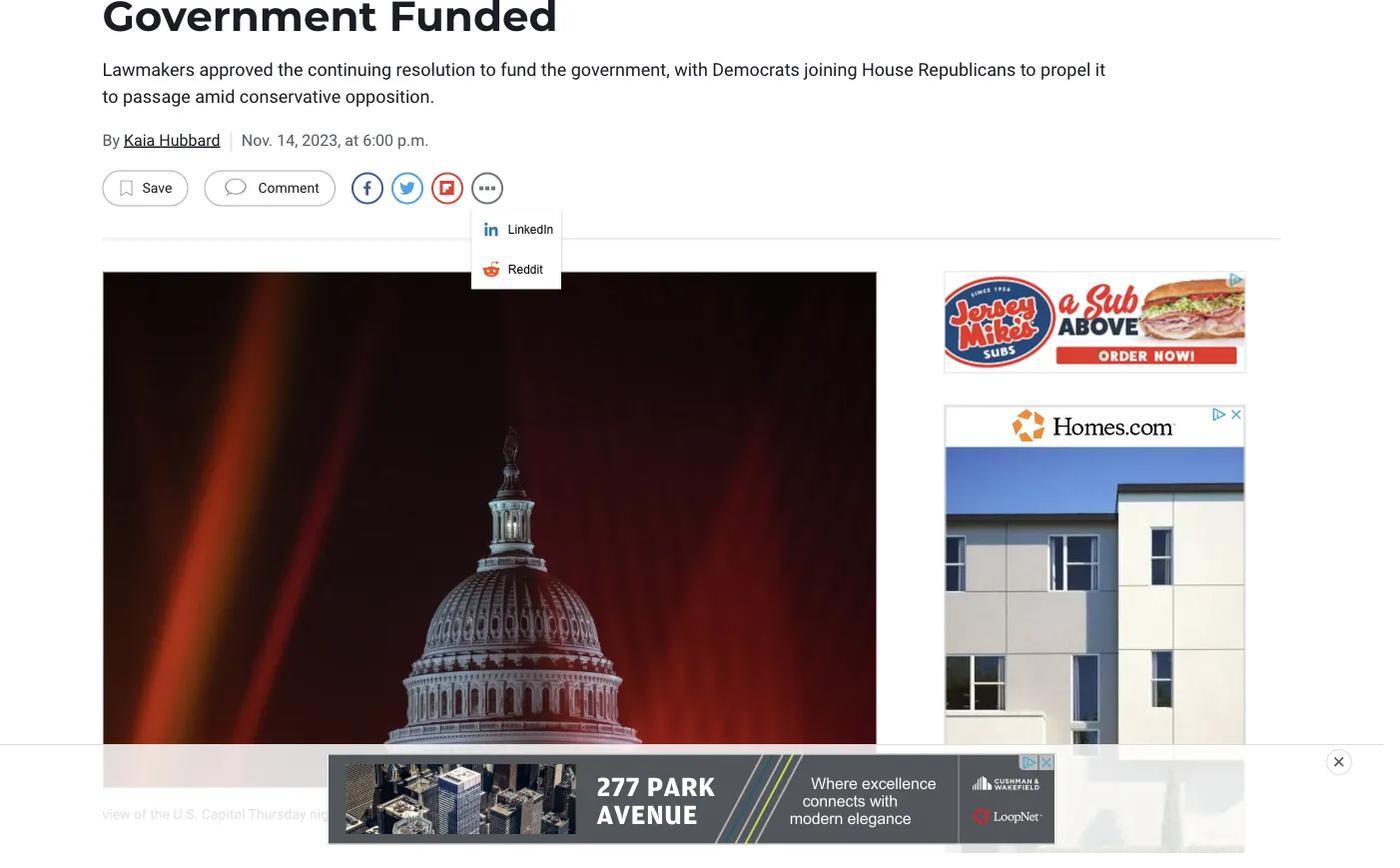 Task type: locate. For each thing, give the bounding box(es) containing it.
washington, dc - january 5: a view of the u.s. capitol thursday night january 5, 2023 in washington, dc. (photo by drew angerer/getty images) image
[[102, 271, 878, 789]]

the right fund
[[541, 59, 567, 80]]

comment button
[[204, 170, 335, 206]]

5,
[[398, 807, 408, 823]]

advertisement region
[[946, 272, 1245, 372], [946, 406, 1245, 853], [328, 754, 1056, 844]]

to left propel
[[1021, 59, 1037, 80]]

january
[[344, 807, 394, 823]]

capitol
[[202, 807, 245, 823]]

of
[[134, 807, 147, 823]]

comment
[[258, 180, 320, 196]]

it
[[1096, 59, 1106, 80]]

the right of
[[150, 807, 170, 823]]

linkedin button
[[471, 209, 562, 249]]

to up the 'by'
[[102, 86, 118, 107]]

6:00
[[363, 131, 394, 150]]

0 horizontal spatial to
[[102, 86, 118, 107]]

amid
[[195, 86, 235, 107]]

linkedin
[[508, 222, 554, 236]]

2 horizontal spatial the
[[541, 59, 567, 80]]

(drew
[[599, 809, 642, 822]]

democrats
[[713, 59, 800, 80]]

the
[[278, 59, 303, 80], [541, 59, 567, 80], [150, 807, 170, 823]]

to
[[480, 59, 496, 80], [1021, 59, 1037, 80], [102, 86, 118, 107]]

0 horizontal spatial the
[[150, 807, 170, 823]]

kaia hubbard link
[[124, 131, 220, 150]]

reddit button
[[471, 249, 562, 289]]

the for view of the u.s. capitol thursday night january 5, 2023 in washington, dc.
[[150, 807, 170, 823]]

1 horizontal spatial the
[[278, 59, 303, 80]]

republicans
[[918, 59, 1016, 80]]

approved
[[199, 59, 273, 80]]

passage
[[123, 86, 191, 107]]

resolution
[[396, 59, 476, 80]]

in
[[447, 807, 458, 823]]

the up conservative
[[278, 59, 303, 80]]

2023
[[412, 807, 443, 823]]

by kaia hubbard | nov. 14, 2023, at 6:00 p.m.
[[102, 126, 429, 154]]

to left fund
[[480, 59, 496, 80]]



Task type: describe. For each thing, give the bounding box(es) containing it.
the for lawmakers approved the continuing resolution to fund the government, with democrats joining house republicans to propel it to passage amid conservative opposition.
[[278, 59, 303, 80]]

at
[[345, 131, 359, 150]]

dc.
[[541, 807, 563, 823]]

house
[[862, 59, 914, 80]]

14,
[[277, 131, 298, 150]]

(drew angerer/getty images)
[[599, 809, 820, 822]]

angerer/getty
[[647, 809, 758, 822]]

u.s.
[[173, 807, 198, 823]]

hubbard
[[159, 131, 220, 150]]

government,
[[571, 59, 670, 80]]

2023,
[[302, 131, 341, 150]]

kaia
[[124, 131, 155, 150]]

lawmakers
[[102, 59, 195, 80]]

view
[[102, 807, 131, 823]]

joining
[[805, 59, 858, 80]]

p.m.
[[398, 131, 429, 150]]

conservative
[[240, 86, 341, 107]]

washington,
[[461, 807, 538, 823]]

night
[[310, 807, 341, 823]]

thursday
[[249, 807, 306, 823]]

fund
[[501, 59, 537, 80]]

1 horizontal spatial to
[[480, 59, 496, 80]]

reddit
[[508, 262, 543, 276]]

nov.
[[242, 131, 273, 150]]

images)
[[762, 809, 820, 822]]

by
[[102, 131, 120, 150]]

2 horizontal spatial to
[[1021, 59, 1037, 80]]

propel
[[1041, 59, 1091, 80]]

|
[[228, 126, 234, 154]]

view of the u.s. capitol thursday night january 5, 2023 in washington, dc.
[[102, 807, 563, 823]]

save
[[142, 180, 172, 196]]

save button
[[102, 170, 188, 206]]

opposition.
[[345, 86, 435, 107]]

continuing
[[308, 59, 392, 80]]

lawmakers approved the continuing resolution to fund the government, with democrats joining house republicans to propel it to passage amid conservative opposition.
[[102, 59, 1106, 107]]

with
[[675, 59, 708, 80]]



Task type: vqa. For each thing, say whether or not it's contained in the screenshot.
Fire
no



